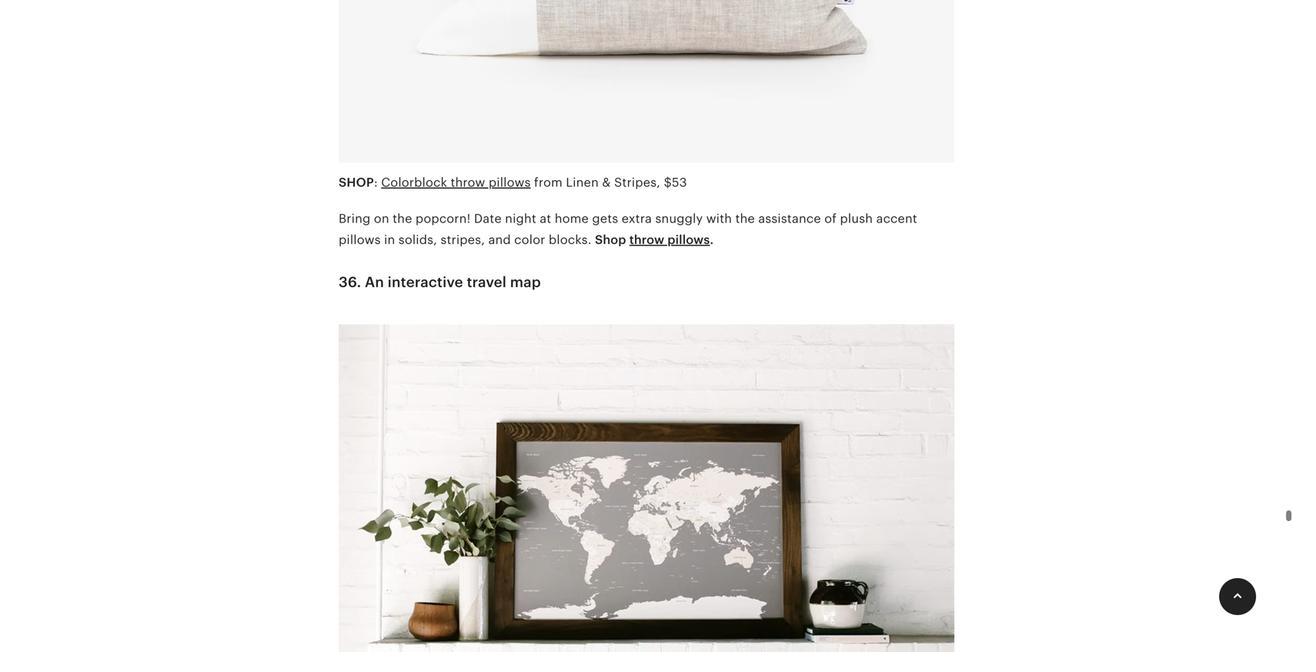 Task type: describe. For each thing, give the bounding box(es) containing it.
plush
[[840, 212, 873, 226]]

36. an interactive travel map
[[339, 274, 541, 290]]

bring
[[339, 212, 371, 226]]

of
[[825, 212, 837, 226]]

2 horizontal spatial pillows
[[668, 233, 710, 247]]

0 vertical spatial throw
[[451, 176, 485, 189]]

shop : colorblock throw pillows from linen & stripes, $53
[[339, 176, 687, 189]]

colorblock throw pillows link
[[381, 176, 531, 189]]

1 vertical spatial throw
[[629, 233, 665, 247]]

home
[[555, 212, 589, 226]]

linen
[[566, 176, 599, 189]]

stripes,
[[441, 233, 485, 247]]

map
[[510, 274, 541, 290]]

36.
[[339, 274, 361, 290]]

color
[[514, 233, 545, 247]]

date
[[474, 212, 502, 226]]

.
[[710, 233, 714, 247]]

extra
[[622, 212, 652, 226]]

accent
[[876, 212, 917, 226]]

shop
[[339, 176, 374, 189]]

in
[[384, 233, 395, 247]]

on
[[374, 212, 389, 226]]



Task type: vqa. For each thing, say whether or not it's contained in the screenshot.
2nd the by from the right
no



Task type: locate. For each thing, give the bounding box(es) containing it.
throw down extra
[[629, 233, 665, 247]]

0 horizontal spatial throw
[[451, 176, 485, 189]]

solids,
[[399, 233, 437, 247]]

&
[[602, 176, 611, 189]]

shop throw pillows .
[[595, 233, 714, 247]]

interactive
[[388, 274, 463, 290]]

and
[[488, 233, 511, 247]]

the right on on the left of page
[[393, 212, 412, 226]]

colorblock
[[381, 176, 447, 189]]

pillows down snuggly
[[668, 233, 710, 247]]

blocks.
[[549, 233, 592, 247]]

1 horizontal spatial the
[[736, 212, 755, 226]]

$53
[[664, 176, 687, 189]]

shop
[[595, 233, 626, 247]]

an
[[365, 274, 384, 290]]

1 the from the left
[[393, 212, 412, 226]]

gets
[[592, 212, 618, 226]]

pillows up night
[[489, 176, 531, 189]]

snuggly
[[655, 212, 703, 226]]

pillows inside bring on the popcorn! date night at home gets extra snuggly with the assistance of plush accent pillows in solids, stripes, and color blocks.
[[339, 233, 381, 247]]

1 horizontal spatial throw
[[629, 233, 665, 247]]

with
[[706, 212, 732, 226]]

night
[[505, 212, 536, 226]]

1 horizontal spatial pillows
[[489, 176, 531, 189]]

0 horizontal spatial pillows
[[339, 233, 381, 247]]

throw pillows link
[[629, 233, 710, 247]]

from
[[534, 176, 563, 189]]

bring on the popcorn! date night at home gets extra snuggly with the assistance of plush accent pillows in solids, stripes, and color blocks.
[[339, 212, 917, 247]]

the
[[393, 212, 412, 226], [736, 212, 755, 226]]

pillows
[[489, 176, 531, 189], [339, 233, 381, 247], [668, 233, 710, 247]]

:
[[374, 176, 378, 189]]

assistance
[[758, 212, 821, 226]]

stripes,
[[614, 176, 661, 189]]

throw up date
[[451, 176, 485, 189]]

travel
[[467, 274, 507, 290]]

at
[[540, 212, 551, 226]]

2 the from the left
[[736, 212, 755, 226]]

0 horizontal spatial the
[[393, 212, 412, 226]]

wedding registry gift idea - cute throw pillows image
[[339, 0, 955, 172]]

the right the with
[[736, 212, 755, 226]]

popcorn!
[[416, 212, 471, 226]]

throw
[[451, 176, 485, 189], [629, 233, 665, 247]]

pillows down bring
[[339, 233, 381, 247]]

fun wedding registry idea - interactive travel map from etsy image
[[339, 315, 955, 652]]



